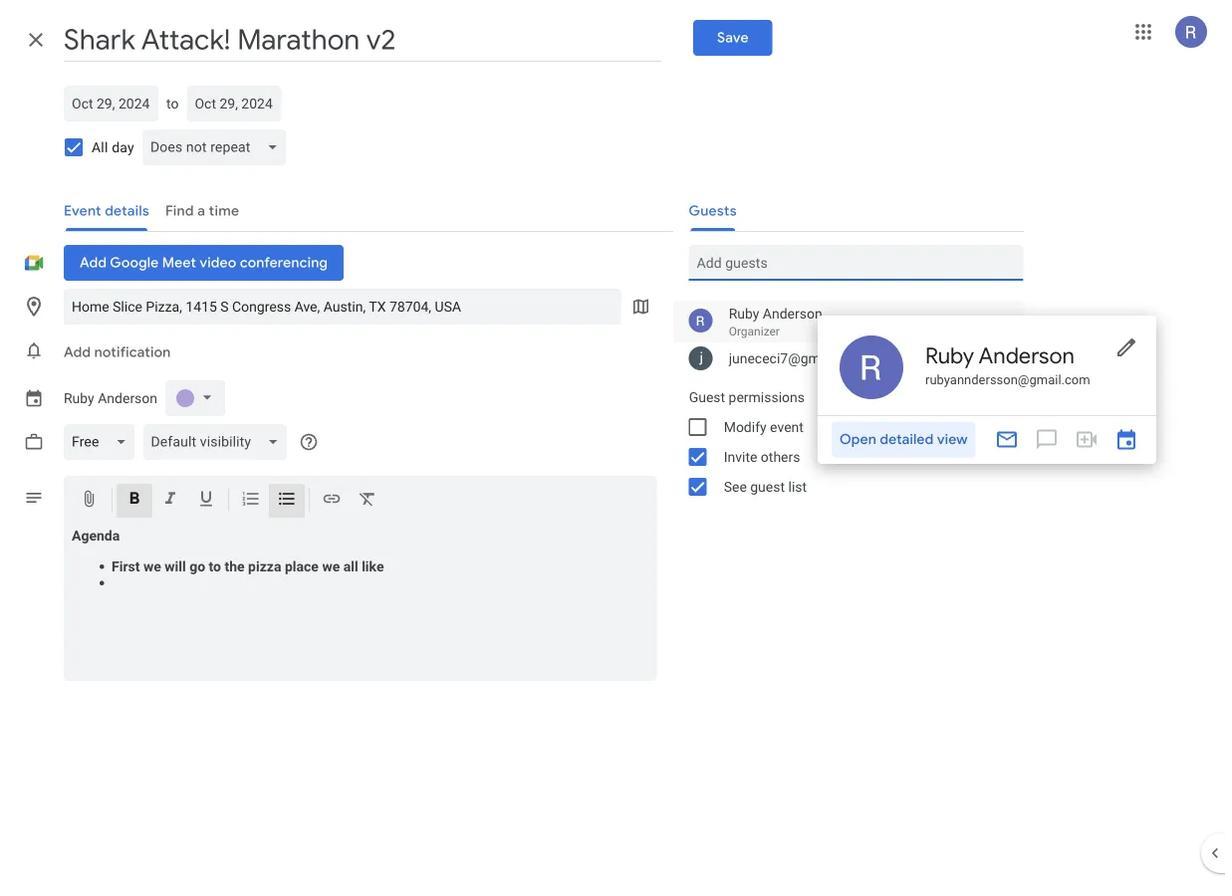 Task type: describe. For each thing, give the bounding box(es) containing it.
End date text field
[[195, 92, 273, 116]]

Location text field
[[72, 289, 613, 325]]

save
[[718, 29, 749, 47]]

anderson for ruby anderson
[[98, 390, 157, 407]]

guest
[[751, 479, 785, 495]]

junececi7@gmail.com tree item
[[673, 343, 1024, 375]]

guests invited to this event. tree
[[673, 301, 1024, 375]]

go
[[189, 559, 205, 575]]

add notification button
[[56, 329, 179, 377]]

1 we from the left
[[143, 559, 161, 575]]

guest permissions
[[689, 389, 805, 406]]

ruby for ruby anderson
[[64, 390, 94, 407]]

place
[[285, 559, 319, 575]]

modify event
[[724, 419, 804, 435]]

the
[[225, 559, 245, 575]]

invite
[[724, 449, 758, 465]]

agenda
[[72, 528, 120, 545]]

modify
[[724, 419, 767, 435]]

list
[[789, 479, 807, 495]]

ruby anderson
[[64, 390, 157, 407]]

italic image
[[160, 489, 180, 513]]

0 vertical spatial to
[[166, 95, 179, 112]]

add notification
[[64, 344, 171, 362]]

information card element
[[818, 316, 1157, 464]]

ruby for ruby anderson organizer
[[729, 305, 760, 322]]

others
[[761, 449, 801, 465]]

add
[[64, 344, 91, 362]]

first
[[112, 559, 140, 575]]

first we will go to the pizza place we all like
[[112, 559, 384, 575]]

ruby anderson organizer
[[729, 305, 823, 339]]

will
[[165, 559, 186, 575]]

see
[[724, 479, 747, 495]]

see guest list
[[724, 479, 807, 495]]



Task type: vqa. For each thing, say whether or not it's contained in the screenshot.
top the to
yes



Task type: locate. For each thing, give the bounding box(es) containing it.
to right go
[[209, 559, 221, 575]]

0 vertical spatial anderson
[[763, 305, 823, 322]]

we left all on the left of the page
[[322, 559, 340, 575]]

0 horizontal spatial we
[[143, 559, 161, 575]]

invite others
[[724, 449, 801, 465]]

1 horizontal spatial ruby
[[729, 305, 760, 322]]

we
[[143, 559, 161, 575], [322, 559, 340, 575]]

numbered list image
[[241, 489, 261, 513]]

day
[[112, 139, 134, 155]]

ruby inside ruby anderson organizer
[[729, 305, 760, 322]]

2 we from the left
[[322, 559, 340, 575]]

1 horizontal spatial we
[[322, 559, 340, 575]]

to inside description 'text field'
[[209, 559, 221, 575]]

to
[[166, 95, 179, 112], [209, 559, 221, 575]]

0 horizontal spatial ruby
[[64, 390, 94, 407]]

we left the will
[[143, 559, 161, 575]]

0 horizontal spatial to
[[166, 95, 179, 112]]

ruby
[[729, 305, 760, 322], [64, 390, 94, 407]]

formatting options toolbar
[[64, 476, 657, 525]]

event
[[770, 419, 804, 435]]

to right start date text box
[[166, 95, 179, 112]]

1 horizontal spatial anderson
[[763, 305, 823, 322]]

bold image
[[125, 489, 144, 513]]

1 vertical spatial ruby
[[64, 390, 94, 407]]

junececi7@gmail.com
[[729, 350, 867, 367]]

underline image
[[196, 489, 216, 513]]

save button
[[694, 20, 773, 56]]

group containing guest permissions
[[673, 383, 1024, 502]]

anderson down notification at the top of page
[[98, 390, 157, 407]]

permissions
[[729, 389, 805, 406]]

1 horizontal spatial to
[[209, 559, 221, 575]]

like
[[362, 559, 384, 575]]

organizer
[[729, 325, 780, 339]]

0 horizontal spatial anderson
[[98, 390, 157, 407]]

all day
[[92, 139, 134, 155]]

guest
[[689, 389, 726, 406]]

None field
[[142, 130, 294, 165], [64, 424, 143, 460], [143, 424, 295, 460], [142, 130, 294, 165], [64, 424, 143, 460], [143, 424, 295, 460]]

notification
[[94, 344, 171, 362]]

insert link image
[[322, 489, 342, 513]]

anderson for ruby anderson organizer
[[763, 305, 823, 322]]

Title text field
[[64, 18, 662, 62]]

all
[[92, 139, 108, 155]]

1 vertical spatial anderson
[[98, 390, 157, 407]]

pizza
[[248, 559, 281, 575]]

bulleted list image
[[277, 489, 297, 513]]

anderson up organizer
[[763, 305, 823, 322]]

ruby down add
[[64, 390, 94, 407]]

ruby up organizer
[[729, 305, 760, 322]]

anderson inside ruby anderson organizer
[[763, 305, 823, 322]]

remove formatting image
[[358, 489, 378, 513]]

Description text field
[[64, 528, 657, 678]]

all
[[343, 559, 358, 575]]

ruby anderson, organizer tree item
[[673, 301, 1024, 343]]

1 vertical spatial to
[[209, 559, 221, 575]]

group
[[673, 383, 1024, 502]]

0 vertical spatial ruby
[[729, 305, 760, 322]]

Guests text field
[[697, 245, 1016, 281]]

Start date text field
[[72, 92, 150, 116]]

anderson
[[763, 305, 823, 322], [98, 390, 157, 407]]



